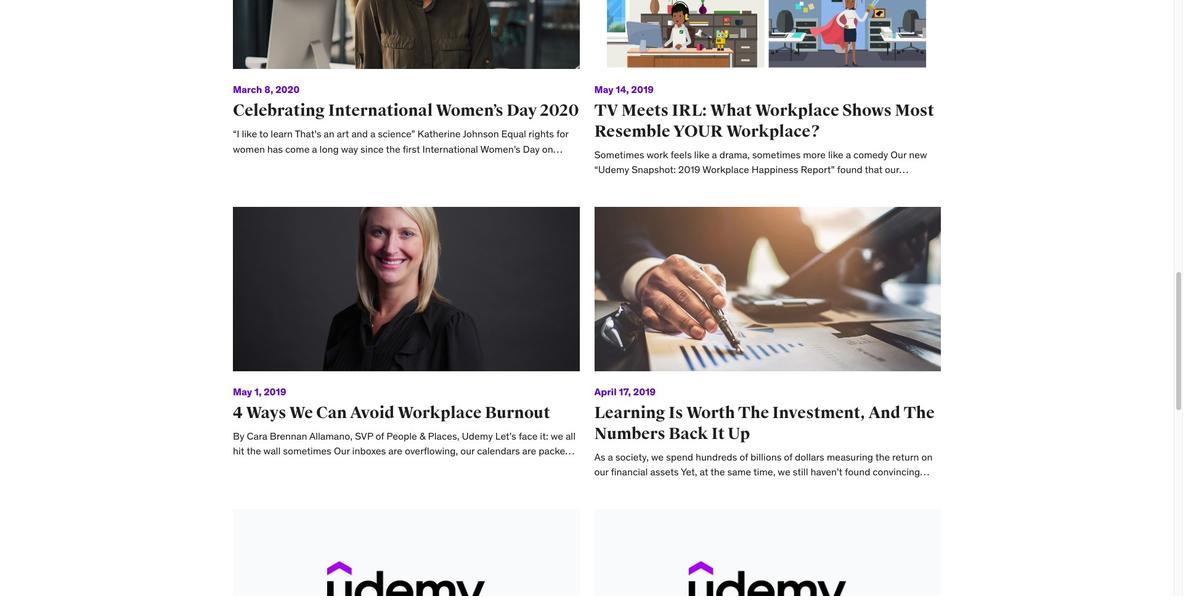 Task type: locate. For each thing, give the bounding box(es) containing it.
and
[[869, 403, 901, 424], [904, 481, 922, 494]]

0 vertical spatial measuring
[[827, 451, 874, 463]]

i up penny... on the right bottom
[[924, 481, 927, 494]]

2019 right 1,
[[264, 386, 287, 398]]

may left 1,
[[233, 386, 252, 398]]

1 horizontal spatial our
[[738, 481, 752, 494]]

1 vertical spatial and
[[904, 481, 922, 494]]

investment,
[[773, 403, 866, 424]]

0 horizontal spatial we
[[652, 451, 664, 463]]

0 vertical spatial 2020
[[276, 83, 300, 96]]

the up convincing
[[876, 451, 891, 463]]

0 vertical spatial workplace
[[756, 101, 840, 121]]

year,
[[770, 496, 790, 509]]

most
[[895, 101, 935, 121]]

17,
[[619, 386, 631, 398]]

0 vertical spatial may
[[595, 83, 614, 96]]

we up assets
[[652, 451, 664, 463]]

1 horizontal spatial on
[[922, 451, 933, 463]]

to
[[865, 496, 874, 509]]

a right as
[[608, 451, 614, 463]]

on
[[922, 451, 933, 463], [725, 481, 736, 494]]

0 horizontal spatial measuring
[[630, 481, 676, 494]]

1 horizontal spatial i
[[924, 481, 927, 494]]

2020 right 8,
[[276, 83, 300, 96]]

2020 right day
[[541, 101, 579, 121]]

workplace
[[756, 101, 840, 121], [398, 403, 482, 424]]

up
[[728, 424, 751, 444]]

of
[[740, 451, 749, 463], [785, 451, 793, 463], [619, 481, 627, 494]]

2020
[[276, 83, 300, 96], [541, 101, 579, 121]]

me
[[731, 496, 744, 509]]

0 horizontal spatial and
[[869, 403, 901, 424]]

1 horizontal spatial 2020
[[541, 101, 579, 121]]

we
[[652, 451, 664, 463], [778, 466, 791, 479]]

assets
[[651, 466, 679, 479]]

0 horizontal spatial our
[[595, 466, 609, 479]]

society,
[[616, 451, 649, 463]]

we up 'investments'
[[778, 466, 791, 479]]

1 vertical spatial 2020
[[541, 101, 579, 121]]

march 8, 2020
[[233, 83, 300, 96]]

measuring up found
[[827, 451, 874, 463]]

1 vertical spatial may
[[233, 386, 252, 398]]

1 horizontal spatial may
[[595, 83, 614, 96]]

may
[[595, 83, 614, 96], [233, 386, 252, 398]]

a right 1%
[[762, 496, 767, 509]]

and up convincing
[[869, 403, 901, 424]]

14,
[[616, 83, 629, 96]]

0 vertical spatial we
[[652, 451, 664, 463]]

it
[[857, 496, 862, 509]]

2019
[[632, 83, 654, 96], [264, 386, 287, 398], [634, 386, 656, 398]]

2 the from the left
[[904, 403, 935, 424]]

4
[[233, 403, 243, 424]]

of up the same
[[740, 451, 749, 463]]

measuring
[[827, 451, 874, 463], [630, 481, 676, 494]]

measure
[[816, 496, 854, 509]]

our down the same
[[738, 481, 752, 494]]

at
[[700, 466, 709, 479]]

as
[[595, 451, 606, 463]]

of up if
[[619, 481, 627, 494]]

learning
[[595, 403, 666, 424]]

1 horizontal spatial a
[[762, 496, 767, 509]]

celebrating international women's day 2020 link
[[233, 101, 579, 121]]

0 horizontal spatial the
[[739, 403, 770, 424]]

a
[[608, 451, 614, 463], [762, 496, 767, 509]]

resemble
[[595, 122, 671, 142]]

time,
[[754, 466, 776, 479]]

women's
[[436, 101, 504, 121]]

8,
[[265, 83, 273, 96]]

spend
[[667, 451, 694, 463]]

i left "can"
[[793, 496, 795, 509]]

international
[[328, 101, 433, 121]]

workplace inside tv meets irl: what workplace shows most resemble your workplace?
[[756, 101, 840, 121]]

1 horizontal spatial and
[[904, 481, 922, 494]]

our
[[595, 466, 609, 479], [738, 481, 752, 494]]

as a society, we spend hundreds of billions of dollars measuring the return on our financial assets yet, at the same time, we still haven't found convincing ways of measuring the return on our investments in developing people and i get it: if my bank account pays me 1% a year, i can measure it to the penny...
[[595, 451, 933, 509]]

1 vertical spatial we
[[778, 466, 791, 479]]

and up penny... on the right bottom
[[904, 481, 922, 494]]

what
[[711, 101, 753, 121]]

4 ways we can avoid workplace burnout
[[233, 403, 551, 424]]

0 horizontal spatial workplace
[[398, 403, 482, 424]]

burnout
[[485, 403, 551, 424]]

1 horizontal spatial workplace
[[756, 101, 840, 121]]

2019 for ways
[[264, 386, 287, 398]]

1 vertical spatial return
[[695, 481, 722, 494]]

1 vertical spatial i
[[793, 496, 795, 509]]

1 horizontal spatial we
[[778, 466, 791, 479]]

the up account
[[678, 481, 693, 494]]

the right at on the bottom of page
[[711, 466, 726, 479]]

measuring up bank
[[630, 481, 676, 494]]

the
[[739, 403, 770, 424], [904, 403, 935, 424]]

on up penny... on the right bottom
[[922, 451, 933, 463]]

get
[[595, 496, 609, 509]]

0 vertical spatial and
[[869, 403, 901, 424]]

tv meets irl: what workplace shows most resemble your workplace?
[[595, 101, 935, 142]]

may 14, 2019
[[595, 83, 654, 96]]

return down at on the bottom of page
[[695, 481, 722, 494]]

may left 14,
[[595, 83, 614, 96]]

return
[[893, 451, 920, 463], [695, 481, 722, 494]]

2019 for meets
[[632, 83, 654, 96]]

2019 right 17,
[[634, 386, 656, 398]]

i
[[924, 481, 927, 494], [793, 496, 795, 509]]

our down as
[[595, 466, 609, 479]]

celebrating international women's day 2020
[[233, 101, 579, 121]]

return up convincing
[[893, 451, 920, 463]]

of left the dollars in the bottom right of the page
[[785, 451, 793, 463]]

and inside learning is worth the investment, and the numbers back it up
[[869, 403, 901, 424]]

0 horizontal spatial may
[[233, 386, 252, 398]]

1 horizontal spatial return
[[893, 451, 920, 463]]

1 horizontal spatial the
[[904, 403, 935, 424]]

0 vertical spatial our
[[595, 466, 609, 479]]

march
[[233, 83, 262, 96]]

on up me
[[725, 481, 736, 494]]

0 horizontal spatial on
[[725, 481, 736, 494]]

ways
[[595, 481, 616, 494]]

0 horizontal spatial a
[[608, 451, 614, 463]]

learning is worth the investment, and the numbers back it up link
[[595, 403, 935, 444]]

0 horizontal spatial 2020
[[276, 83, 300, 96]]

the
[[876, 451, 891, 463], [711, 466, 726, 479], [678, 481, 693, 494], [876, 496, 890, 509]]

shows
[[843, 101, 892, 121]]

can
[[316, 403, 347, 424]]

tv
[[595, 101, 619, 121]]

workplace?
[[727, 122, 821, 142]]

0 vertical spatial i
[[924, 481, 927, 494]]

it:
[[612, 496, 620, 509]]

irl:
[[672, 101, 708, 121]]

1 horizontal spatial of
[[740, 451, 749, 463]]

learning is worth the investment, and the numbers back it up
[[595, 403, 935, 444]]

2019 right 14,
[[632, 83, 654, 96]]



Task type: vqa. For each thing, say whether or not it's contained in the screenshot.


Task type: describe. For each thing, give the bounding box(es) containing it.
may 1, 2019
[[233, 386, 287, 398]]

2019 for is
[[634, 386, 656, 398]]

my
[[631, 496, 644, 509]]

hundreds
[[696, 451, 738, 463]]

1 vertical spatial on
[[725, 481, 736, 494]]

haven't
[[811, 466, 843, 479]]

developing
[[821, 481, 870, 494]]

1 the from the left
[[739, 403, 770, 424]]

found
[[845, 466, 871, 479]]

account
[[670, 496, 706, 509]]

back
[[669, 424, 709, 444]]

penny...
[[893, 496, 926, 509]]

and inside 'as a society, we spend hundreds of billions of dollars measuring the return on our financial assets yet, at the same time, we still haven't found convincing ways of measuring the return on our investments in developing people and i get it: if my bank account pays me 1% a year, i can measure it to the penny...'
[[904, 481, 922, 494]]

may for tv
[[595, 83, 614, 96]]

1 vertical spatial workplace
[[398, 403, 482, 424]]

your
[[674, 122, 724, 142]]

0 vertical spatial a
[[608, 451, 614, 463]]

can
[[798, 496, 814, 509]]

tv meets irl: what workplace shows most resemble your workplace? link
[[595, 101, 935, 142]]

1 vertical spatial a
[[762, 496, 767, 509]]

numbers
[[595, 424, 666, 444]]

0 horizontal spatial i
[[793, 496, 795, 509]]

it
[[712, 424, 725, 444]]

april 17, 2019
[[595, 386, 656, 398]]

0 vertical spatial on
[[922, 451, 933, 463]]

ways
[[246, 403, 287, 424]]

0 horizontal spatial return
[[695, 481, 722, 494]]

1%
[[747, 496, 760, 509]]

still
[[793, 466, 809, 479]]

2 horizontal spatial of
[[785, 451, 793, 463]]

if
[[622, 496, 628, 509]]

avoid
[[350, 403, 395, 424]]

financial
[[611, 466, 648, 479]]

worth
[[687, 403, 736, 424]]

we
[[290, 403, 313, 424]]

bank
[[646, 496, 668, 509]]

0 vertical spatial return
[[893, 451, 920, 463]]

is
[[669, 403, 684, 424]]

convincing
[[873, 466, 921, 479]]

people
[[872, 481, 902, 494]]

in
[[811, 481, 819, 494]]

day
[[507, 101, 538, 121]]

dollars
[[796, 451, 825, 463]]

april
[[595, 386, 617, 398]]

billions
[[751, 451, 782, 463]]

1 vertical spatial our
[[738, 481, 752, 494]]

1 vertical spatial measuring
[[630, 481, 676, 494]]

celebrating
[[233, 101, 325, 121]]

4 ways we can avoid workplace burnout link
[[233, 403, 551, 424]]

may for 4
[[233, 386, 252, 398]]

meets
[[622, 101, 669, 121]]

the right to
[[876, 496, 890, 509]]

investments
[[755, 481, 809, 494]]

same
[[728, 466, 752, 479]]

1 horizontal spatial measuring
[[827, 451, 874, 463]]

0 horizontal spatial of
[[619, 481, 627, 494]]

1,
[[254, 386, 262, 398]]

yet,
[[681, 466, 698, 479]]

pays
[[708, 496, 728, 509]]



